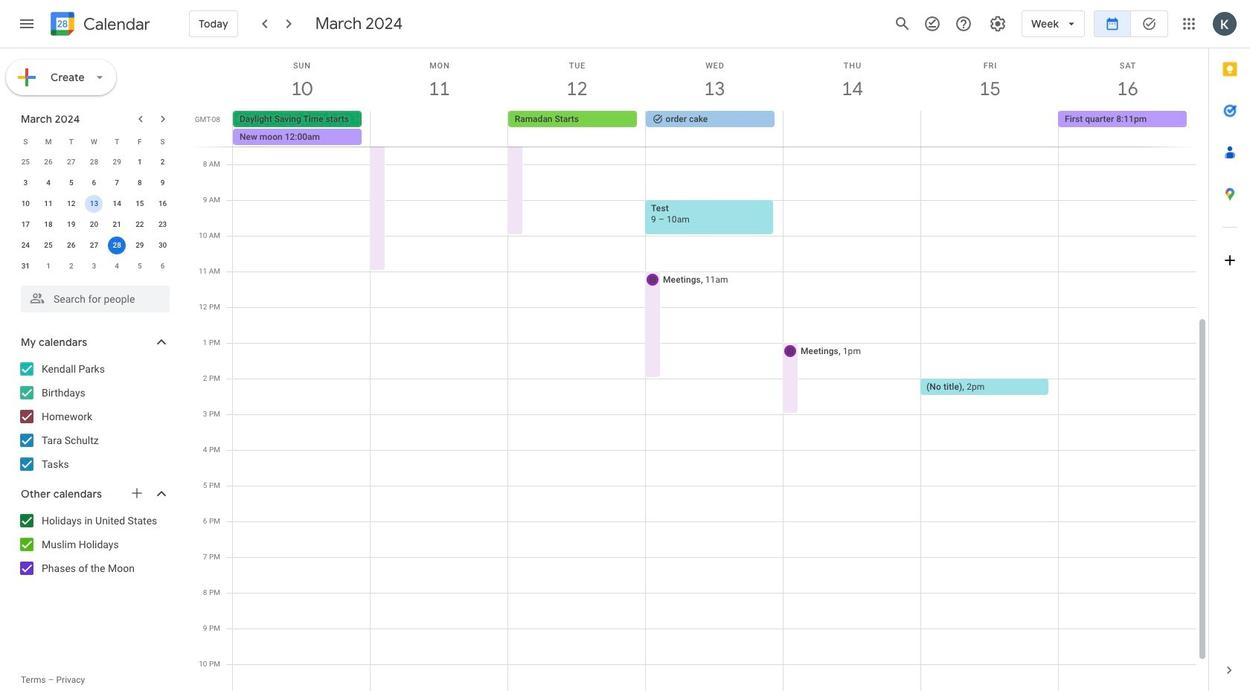 Task type: locate. For each thing, give the bounding box(es) containing it.
row group
[[14, 152, 174, 277]]

21 element
[[108, 216, 126, 234]]

april 3 element
[[85, 258, 103, 275]]

other calendars list
[[3, 509, 185, 581]]

1 element
[[131, 153, 149, 171]]

heading
[[80, 15, 150, 33]]

28, today element
[[108, 237, 126, 255]]

27 element
[[85, 237, 103, 255]]

11 element
[[39, 195, 57, 213]]

april 6 element
[[154, 258, 172, 275]]

9 element
[[154, 174, 172, 192]]

15 element
[[131, 195, 149, 213]]

grid
[[191, 48, 1209, 692]]

None search field
[[0, 280, 185, 313]]

26 element
[[62, 237, 80, 255]]

7 element
[[108, 174, 126, 192]]

my calendars list
[[3, 357, 185, 476]]

22 element
[[131, 216, 149, 234]]

cell
[[233, 111, 371, 147], [371, 111, 508, 147], [783, 111, 921, 147], [921, 111, 1059, 147], [83, 194, 106, 214], [106, 235, 128, 256]]

Search for people text field
[[30, 286, 161, 313]]

april 1 element
[[39, 258, 57, 275]]

12 element
[[62, 195, 80, 213]]

18 element
[[39, 216, 57, 234]]

20 element
[[85, 216, 103, 234]]

10 element
[[17, 195, 35, 213]]

17 element
[[17, 216, 35, 234]]

23 element
[[154, 216, 172, 234]]

row
[[226, 111, 1209, 147], [14, 131, 174, 152], [14, 152, 174, 173], [14, 173, 174, 194], [14, 194, 174, 214], [14, 214, 174, 235], [14, 235, 174, 256], [14, 256, 174, 277]]

february 25 element
[[17, 153, 35, 171]]

25 element
[[39, 237, 57, 255]]

29 element
[[131, 237, 149, 255]]

4 element
[[39, 174, 57, 192]]

19 element
[[62, 216, 80, 234]]

tab list
[[1210, 48, 1251, 650]]



Task type: describe. For each thing, give the bounding box(es) containing it.
calendar element
[[48, 9, 150, 42]]

6 element
[[85, 174, 103, 192]]

16 element
[[154, 195, 172, 213]]

5 element
[[62, 174, 80, 192]]

settings menu image
[[989, 15, 1007, 33]]

february 26 element
[[39, 153, 57, 171]]

february 29 element
[[108, 153, 126, 171]]

march 2024 grid
[[14, 131, 174, 277]]

february 27 element
[[62, 153, 80, 171]]

april 4 element
[[108, 258, 126, 275]]

main drawer image
[[18, 15, 36, 33]]

april 2 element
[[62, 258, 80, 275]]

30 element
[[154, 237, 172, 255]]

24 element
[[17, 237, 35, 255]]

14 element
[[108, 195, 126, 213]]

heading inside calendar element
[[80, 15, 150, 33]]

31 element
[[17, 258, 35, 275]]

13 element
[[85, 195, 103, 213]]

8 element
[[131, 174, 149, 192]]

3 element
[[17, 174, 35, 192]]

april 5 element
[[131, 258, 149, 275]]

add other calendars image
[[130, 486, 144, 501]]

2 element
[[154, 153, 172, 171]]

february 28 element
[[85, 153, 103, 171]]



Task type: vqa. For each thing, say whether or not it's contained in the screenshot.
February 29 element
yes



